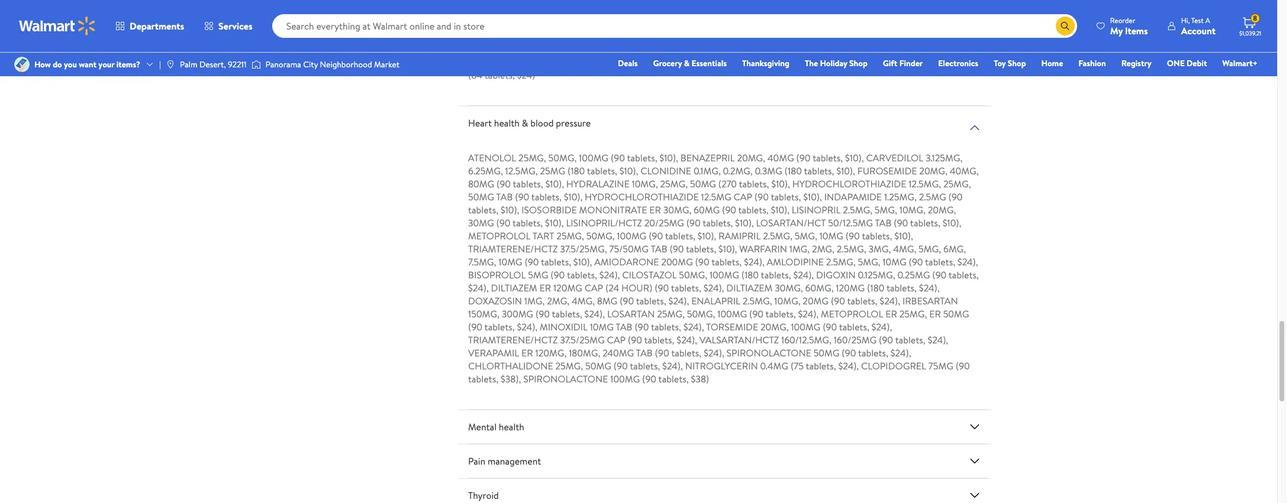 Task type: describe. For each thing, give the bounding box(es) containing it.
(75
[[791, 360, 804, 373]]

0.25mg
[[898, 269, 931, 282]]

100mg up amiodarone
[[617, 230, 647, 243]]

40mg
[[768, 152, 795, 165]]

1 vertical spatial 30mg,
[[775, 282, 803, 295]]

er down clonidine
[[650, 204, 661, 217]]

1 120mg from the left
[[554, 282, 583, 295]]

chlorthalidone
[[468, 360, 553, 373]]

2.5mg, up torsemide
[[743, 295, 772, 308]]

0 horizontal spatial (84
[[468, 69, 483, 82]]

|
[[159, 59, 161, 70]]

hour)
[[622, 282, 653, 295]]

84
[[956, 56, 967, 69]]

2 triamterene/hctz from the top
[[468, 334, 558, 347]]

finder
[[900, 57, 923, 69]]

2 diltiazem from the left
[[727, 282, 773, 295]]

management
[[488, 455, 541, 468]]

20mg, up 6mg,
[[928, 204, 957, 217]]

search icon image
[[1061, 21, 1071, 31]]

2.5mg, right lisinopril
[[843, 204, 873, 217]]

92211
[[228, 59, 247, 70]]

er up minoxidil
[[540, 282, 551, 295]]

1 horizontal spatial (84
[[609, 56, 623, 69]]

$38),
[[501, 373, 521, 386]]

0 horizontal spatial 2mg,
[[547, 295, 570, 308]]

how
[[34, 59, 51, 70]]

3 28 from the left
[[943, 56, 954, 69]]

mental health image
[[968, 420, 982, 435]]

er left 120mg,
[[522, 347, 533, 360]]

walmart image
[[19, 17, 96, 36]]

0.1mg,
[[694, 165, 721, 178]]

30mg
[[468, 217, 494, 230]]

family
[[468, 21, 495, 34]]

thyroid
[[468, 490, 499, 503]]

ramipril
[[719, 230, 761, 243]]

100mg up hydralazine
[[579, 152, 609, 165]]

tab up 240mg
[[616, 321, 633, 334]]

25mg, down 3.125mg,
[[944, 178, 972, 191]]

100mg up enalapril
[[710, 269, 740, 282]]

20mg, left 40mg
[[737, 152, 766, 165]]

160/25mg
[[834, 334, 877, 347]]

10mg up irbesartan
[[883, 256, 907, 269]]

palm
[[180, 59, 197, 70]]

clopidogrel
[[862, 360, 927, 373]]

home
[[1042, 57, 1064, 69]]

150mg,
[[468, 308, 500, 321]]

2 sprintec from the left
[[879, 56, 922, 69]]

1 vertical spatial cap
[[585, 282, 603, 295]]

blood
[[531, 117, 554, 130]]

gift
[[883, 57, 898, 69]]

mg
[[591, 56, 606, 69]]

fashion link
[[1074, 57, 1112, 70]]

50mg, down mononitrate at top
[[587, 230, 615, 243]]

0 vertical spatial cap
[[734, 191, 753, 204]]

clonidine
[[641, 165, 692, 178]]

(180 right 0.3mg
[[785, 165, 802, 178]]

walmart+
[[1223, 57, 1258, 69]]

6mg,
[[944, 243, 967, 256]]

50mg left (270
[[690, 178, 716, 191]]

losartan/hct
[[756, 217, 826, 230]]

toy
[[994, 57, 1006, 69]]

1.25mg,
[[885, 191, 917, 204]]

1 vertical spatial 10mg,
[[900, 204, 926, 217]]

gift finder link
[[878, 57, 929, 70]]

enalapril
[[692, 295, 741, 308]]

50mg, up valsartan/hctz
[[687, 308, 716, 321]]

50mg up 75mg
[[944, 308, 970, 321]]

clear search field text image
[[1042, 21, 1052, 31]]

er down the 0.25mg
[[930, 308, 941, 321]]

your
[[99, 59, 114, 70]]

cilostazol
[[623, 269, 677, 282]]

deals link
[[613, 57, 643, 70]]

0 horizontal spatial 1mg,
[[525, 295, 545, 308]]

25mg, down heart health & blood pressure
[[519, 152, 546, 165]]

family planning image
[[968, 25, 982, 39]]

2.5mg, down the 50/12.5mg in the top right of the page
[[837, 243, 867, 256]]

do
[[53, 59, 62, 70]]

you
[[64, 59, 77, 70]]

12.5mg
[[701, 191, 732, 204]]

300mg
[[502, 308, 534, 321]]

valsartan/hctz
[[700, 334, 779, 347]]

Walmart Site-Wide search field
[[272, 14, 1078, 38]]

40mg,
[[950, 165, 979, 178]]

1 horizontal spatial 4mg,
[[894, 243, 917, 256]]

20mg
[[803, 295, 829, 308]]

my
[[1111, 24, 1123, 37]]

5mg, right the 50/12.5mg in the top right of the page
[[875, 204, 898, 217]]

tab left 0.35
[[552, 56, 569, 69]]

thyroid image
[[968, 489, 982, 503]]

pain management image
[[968, 455, 982, 469]]

50mg, down pressure
[[549, 152, 577, 165]]

the holiday shop link
[[800, 57, 873, 70]]

80mg
[[468, 178, 495, 191]]

a
[[1206, 15, 1211, 25]]

lisinopril
[[792, 204, 841, 217]]

departments
[[130, 20, 184, 33]]

6.25mg,
[[468, 165, 503, 178]]

departments button
[[105, 12, 194, 40]]

hi,
[[1182, 15, 1190, 25]]

5mg
[[528, 269, 549, 282]]

10mg right 7.5mg,
[[499, 256, 523, 269]]

60mg,
[[806, 282, 834, 295]]

60mg
[[694, 204, 720, 217]]

debit
[[1187, 57, 1208, 69]]

tart
[[533, 230, 555, 243]]

hi, test a account
[[1182, 15, 1216, 37]]

0.4mg
[[761, 360, 789, 373]]

grocery & essentials
[[653, 57, 727, 69]]

1 shop from the left
[[850, 57, 868, 69]]

heart health & blood pressure
[[468, 117, 591, 130]]

10mg down lisinopril
[[820, 230, 844, 243]]

panorama
[[266, 59, 301, 70]]

10mg down 8mg
[[590, 321, 614, 334]]

items
[[1126, 24, 1149, 37]]

desert,
[[199, 59, 226, 70]]

1 vertical spatial metoprolol
[[821, 308, 884, 321]]

health for mental
[[499, 421, 525, 434]]

0.3mg
[[755, 165, 783, 178]]

25mg
[[540, 165, 566, 178]]

deals
[[618, 57, 638, 69]]

20mg, up 2.5mg at the right top
[[920, 165, 948, 178]]

family planning
[[468, 21, 531, 34]]

100mg down 240mg
[[611, 373, 640, 386]]

items?
[[116, 59, 140, 70]]

mononitrate
[[579, 204, 647, 217]]

100mg up valsartan/hctz
[[718, 308, 747, 321]]

grocery
[[653, 57, 682, 69]]

3mg,
[[869, 243, 891, 256]]

25mg, left 0.1mg,
[[661, 178, 688, 191]]

account
[[1182, 24, 1216, 37]]

isosorbide
[[522, 204, 577, 217]]

2.5mg, up 60mg,
[[827, 256, 856, 269]]

tab left day
[[738, 56, 755, 69]]

50/12.5mg
[[829, 217, 873, 230]]

home link
[[1037, 57, 1069, 70]]



Task type: vqa. For each thing, say whether or not it's contained in the screenshot.
middle 28
yes



Task type: locate. For each thing, give the bounding box(es) containing it.
1 horizontal spatial 1mg,
[[790, 243, 810, 256]]

25mg, right losartan on the bottom
[[657, 308, 685, 321]]

services
[[219, 20, 253, 33]]

0 vertical spatial 1mg,
[[790, 243, 810, 256]]

50mg right (75
[[814, 347, 840, 360]]

shop right holiday
[[850, 57, 868, 69]]

doxazosin
[[468, 295, 522, 308]]

neighborhood
[[320, 59, 372, 70]]

& left blood
[[522, 117, 528, 130]]

5mg, left 6mg,
[[919, 243, 942, 256]]

120mg right 60mg,
[[836, 282, 865, 295]]

2 horizontal spatial 10mg,
[[900, 204, 926, 217]]

1 horizontal spatial 30mg,
[[775, 282, 803, 295]]

how do you want your items?
[[34, 59, 140, 70]]

1 horizontal spatial hydrochlorothiazide
[[793, 178, 907, 191]]

er left irbesartan
[[886, 308, 898, 321]]

 image right 92211
[[251, 59, 261, 70]]

0 vertical spatial &
[[684, 57, 690, 69]]

1 28 from the left
[[726, 56, 737, 69]]

2mg, up the digoxin
[[812, 243, 835, 256]]

1 triamterene/hctz from the top
[[468, 243, 558, 256]]

$24)
[[517, 69, 536, 82]]

nitroglycerin
[[686, 360, 758, 373]]

2 shop from the left
[[1008, 57, 1027, 69]]

4mg, right the 3mg,
[[894, 243, 917, 256]]

8
[[1254, 13, 1258, 23]]

0 horizontal spatial  image
[[14, 57, 30, 72]]

2 vertical spatial 10mg,
[[775, 295, 801, 308]]

7.5mg,
[[468, 256, 497, 269]]

metoprolol up 160/25mg
[[821, 308, 884, 321]]

(270
[[719, 178, 737, 191]]

1 horizontal spatial 28
[[757, 56, 768, 69]]

0 horizontal spatial 120mg
[[554, 282, 583, 295]]

50mg up the 30mg
[[468, 191, 494, 204]]

0 horizontal spatial spironolactone
[[524, 373, 608, 386]]

triamterene/hctz up bisoprolol
[[468, 243, 558, 256]]

verapamil
[[468, 347, 519, 360]]

0 horizontal spatial diltiazem
[[491, 282, 537, 295]]

sprintec
[[680, 56, 724, 69], [879, 56, 922, 69]]

2.5mg,
[[843, 204, 873, 217], [763, 230, 793, 243], [837, 243, 867, 256], [827, 256, 856, 269], [743, 295, 772, 308]]

 image left how
[[14, 57, 30, 72]]

minoxidil
[[540, 321, 588, 334]]

(180 down the 3mg,
[[868, 282, 885, 295]]

10mg, left "20mg"
[[775, 295, 801, 308]]

cap down losartan on the bottom
[[607, 334, 626, 347]]

0 horizontal spatial 4mg,
[[572, 295, 595, 308]]

0 vertical spatial spironolactone
[[727, 347, 812, 360]]

50mg down 37.5/25mg
[[586, 360, 612, 373]]

1 horizontal spatial 10mg,
[[775, 295, 801, 308]]

mental health
[[468, 421, 525, 434]]

(180 down warfarin
[[742, 269, 759, 282]]

0 horizontal spatial metoprolol
[[468, 230, 531, 243]]

pain
[[468, 455, 486, 468]]

palm desert, 92211
[[180, 59, 247, 70]]

electronics link
[[933, 57, 984, 70]]

160/12.5mg,
[[782, 334, 832, 347]]

1 vertical spatial &
[[522, 117, 528, 130]]

240mg
[[603, 347, 634, 360]]

100mg down "20mg"
[[791, 321, 821, 334]]

0 vertical spatial 2mg,
[[812, 243, 835, 256]]

amiodarone
[[595, 256, 659, 269]]

1 horizontal spatial  image
[[251, 59, 261, 70]]

day
[[770, 56, 788, 69]]

8mg
[[597, 295, 618, 308]]

hydrochlorothiazide up the 50/12.5mg in the top right of the page
[[793, 178, 907, 191]]

the
[[805, 57, 818, 69]]

electronics
[[939, 57, 979, 69]]

cap down 0.2mg,
[[734, 191, 753, 204]]

er
[[650, 204, 661, 217], [540, 282, 551, 295], [886, 308, 898, 321], [930, 308, 941, 321], [522, 347, 533, 360]]

want
[[79, 59, 97, 70]]

0 vertical spatial 30mg,
[[664, 204, 692, 217]]

fashion
[[1079, 57, 1107, 69]]

2.5mg, up amlodipine
[[763, 230, 793, 243]]

 image
[[14, 57, 30, 72], [251, 59, 261, 70]]

1 vertical spatial spironolactone
[[524, 373, 608, 386]]

0 horizontal spatial 10mg,
[[632, 178, 658, 191]]

0 vertical spatial 4mg,
[[894, 243, 917, 256]]

1 horizontal spatial diltiazem
[[727, 282, 773, 295]]

2 28 from the left
[[757, 56, 768, 69]]

cap left the (24
[[585, 282, 603, 295]]

0 vertical spatial triamterene/hctz
[[468, 243, 558, 256]]

25mg, down the 0.25mg
[[900, 308, 928, 321]]

10mg, up mononitrate at top
[[632, 178, 658, 191]]

2 horizontal spatial (84
[[790, 56, 805, 69]]

metoprolol up 7.5mg,
[[468, 230, 531, 243]]

1 vertical spatial 1mg,
[[525, 295, 545, 308]]

1 horizontal spatial metoprolol
[[821, 308, 884, 321]]

$38)
[[691, 373, 709, 386]]

28 left day
[[757, 56, 768, 69]]

tab right the finder
[[924, 56, 941, 69]]

2 120mg from the left
[[836, 282, 865, 295]]

2 horizontal spatial cap
[[734, 191, 753, 204]]

1 vertical spatial 4mg,
[[572, 295, 595, 308]]

5mg, down lisinopril
[[795, 230, 818, 243]]

3.125mg,
[[926, 152, 963, 165]]

tab up the 3mg,
[[875, 217, 892, 230]]

(84 left the
[[790, 56, 805, 69]]

heart health & blood pressure image
[[968, 121, 982, 135]]

0 horizontal spatial cap
[[585, 282, 603, 295]]

(180
[[568, 165, 585, 178], [785, 165, 802, 178], [742, 269, 759, 282], [868, 282, 885, 295]]

spironolactone down 120mg,
[[524, 373, 608, 386]]

panorama city neighborhood market
[[266, 59, 400, 70]]

2 vertical spatial cap
[[607, 334, 626, 347]]

25mg, right tart
[[557, 230, 584, 243]]

one
[[1168, 57, 1185, 69]]

1mg, down losartan/hct
[[790, 243, 810, 256]]

0 horizontal spatial 30mg,
[[664, 204, 692, 217]]

1 horizontal spatial sprintec
[[879, 56, 922, 69]]

shop right toy
[[1008, 57, 1027, 69]]

30mg, left 60mg
[[664, 204, 692, 217]]

20mg,
[[737, 152, 766, 165], [920, 165, 948, 178], [928, 204, 957, 217], [761, 321, 789, 334]]

1 vertical spatial 2mg,
[[547, 295, 570, 308]]

0 horizontal spatial hydrochlorothiazide
[[585, 191, 699, 204]]

0 horizontal spatial &
[[522, 117, 528, 130]]

1 horizontal spatial &
[[684, 57, 690, 69]]

spironolactone down torsemide
[[727, 347, 812, 360]]

12.5mg, down 3.125mg,
[[909, 178, 942, 191]]

& right grocery
[[684, 57, 690, 69]]

$24),
[[657, 56, 678, 69], [839, 56, 860, 69], [744, 256, 765, 269], [958, 256, 979, 269], [600, 269, 620, 282], [794, 269, 814, 282], [468, 282, 489, 295], [704, 282, 724, 295], [919, 282, 940, 295], [669, 295, 689, 308], [880, 295, 901, 308], [585, 308, 605, 321], [798, 308, 819, 321], [517, 321, 538, 334], [684, 321, 704, 334], [872, 321, 893, 334], [677, 334, 698, 347], [928, 334, 949, 347], [704, 347, 725, 360], [891, 347, 912, 360], [663, 360, 683, 373], [839, 360, 859, 373]]

$1,039.21
[[1240, 29, 1262, 37]]

(84 up heart at the top left of page
[[468, 69, 483, 82]]

12.5mg, left 25mg on the top of page
[[505, 165, 538, 178]]

triamterene/hctz up chlorthalidone
[[468, 334, 558, 347]]

28 left 84
[[943, 56, 954, 69]]

0 horizontal spatial sprintec
[[680, 56, 724, 69]]

Search search field
[[272, 14, 1078, 38]]

5mg, right the digoxin
[[858, 256, 881, 269]]

50mg, up enalapril
[[679, 269, 708, 282]]

1 sprintec from the left
[[680, 56, 724, 69]]

irbesartan
[[903, 295, 958, 308]]

health right mental
[[499, 421, 525, 434]]

2.5mg
[[919, 191, 947, 204]]

0 horizontal spatial shop
[[850, 57, 868, 69]]

pain management
[[468, 455, 541, 468]]

20mg, up 0.4mg
[[761, 321, 789, 334]]

 image
[[166, 60, 175, 69]]

1 diltiazem from the left
[[491, 282, 537, 295]]

atenolol
[[468, 152, 516, 165]]

tab down 20/25mg
[[651, 243, 668, 256]]

(84 right "mg"
[[609, 56, 623, 69]]

 image for panorama
[[251, 59, 261, 70]]

75/50mg
[[610, 243, 649, 256]]

30mg, down amlodipine
[[775, 282, 803, 295]]

1 horizontal spatial shop
[[1008, 57, 1027, 69]]

diltiazem up 300mg
[[491, 282, 537, 295]]

0 horizontal spatial 12.5mg,
[[505, 165, 538, 178]]

warfarin
[[740, 243, 788, 256]]

5mg,
[[875, 204, 898, 217], [795, 230, 818, 243], [919, 243, 942, 256], [858, 256, 881, 269]]

benazepril
[[681, 152, 735, 165]]

carvedilol
[[867, 152, 924, 165]]

amlodipine
[[767, 256, 824, 269]]

metoprolol
[[468, 230, 531, 243], [821, 308, 884, 321]]

tri-
[[862, 56, 879, 69]]

28 left thanksgiving
[[726, 56, 737, 69]]

registry
[[1122, 57, 1152, 69]]

diltiazem
[[491, 282, 537, 295], [727, 282, 773, 295]]

1 vertical spatial triamterene/hctz
[[468, 334, 558, 347]]

1 horizontal spatial 12.5mg,
[[909, 178, 942, 191]]

10mg, down furosemide
[[900, 204, 926, 217]]

0 vertical spatial health
[[494, 117, 520, 130]]

torsemide
[[706, 321, 759, 334]]

8 $1,039.21
[[1240, 13, 1262, 37]]

 image for how
[[14, 57, 30, 72]]

health right heart at the top left of page
[[494, 117, 520, 130]]

4mg, left 8mg
[[572, 295, 595, 308]]

0 horizontal spatial 28
[[726, 56, 737, 69]]

tab right '80mg'
[[496, 191, 513, 204]]

planning
[[497, 21, 531, 34]]

(180 right 25mg on the top of page
[[568, 165, 585, 178]]

bisoprolol
[[468, 269, 526, 282]]

tab right 240mg
[[636, 347, 653, 360]]

1 horizontal spatial 120mg
[[836, 282, 865, 295]]

norethindrone
[[468, 56, 550, 69]]

10mg
[[820, 230, 844, 243], [499, 256, 523, 269], [883, 256, 907, 269], [590, 321, 614, 334]]

120mg
[[554, 282, 583, 295], [836, 282, 865, 295]]

1 horizontal spatial 2mg,
[[812, 243, 835, 256]]

(90
[[611, 152, 625, 165], [797, 152, 811, 165], [497, 178, 511, 191], [515, 191, 530, 204], [755, 191, 769, 204], [949, 191, 963, 204], [722, 204, 737, 217], [497, 217, 511, 230], [687, 217, 701, 230], [894, 217, 909, 230], [649, 230, 663, 243], [846, 230, 860, 243], [670, 243, 684, 256], [525, 256, 539, 269], [696, 256, 710, 269], [909, 256, 923, 269], [551, 269, 565, 282], [933, 269, 947, 282], [655, 282, 669, 295], [620, 295, 634, 308], [831, 295, 846, 308], [536, 308, 550, 321], [750, 308, 764, 321], [468, 321, 483, 334], [635, 321, 649, 334], [823, 321, 837, 334], [628, 334, 642, 347], [879, 334, 894, 347], [655, 347, 669, 360], [842, 347, 856, 360], [614, 360, 628, 373], [956, 360, 970, 373], [643, 373, 657, 386]]

0 vertical spatial metoprolol
[[468, 230, 531, 243]]

2mg, up minoxidil
[[547, 295, 570, 308]]

pressure
[[556, 117, 591, 130]]

(24
[[606, 282, 620, 295]]

0.35
[[571, 56, 589, 69]]

grocery & essentials link
[[648, 57, 732, 70]]

health for heart
[[494, 117, 520, 130]]

diltiazem down warfarin
[[727, 282, 773, 295]]

1mg, down 5mg on the left of page
[[525, 295, 545, 308]]

75mg
[[929, 360, 954, 373]]

toy shop
[[994, 57, 1027, 69]]

1 vertical spatial health
[[499, 421, 525, 434]]

norethindrone tab 0.35 mg (84 tablets, $24), sprintec 28 tab 28 day (84 tablets, $24), tri-sprintec tab 28 84 (84 tablets, $24)
[[468, 56, 967, 82]]

test
[[1192, 15, 1204, 25]]

120mg right 5mg on the left of page
[[554, 282, 583, 295]]

hydralazine
[[567, 178, 630, 191]]

20/25mg
[[645, 217, 684, 230]]

25mg, down 37.5/25mg
[[556, 360, 583, 373]]

1 horizontal spatial spironolactone
[[727, 347, 812, 360]]

lisinopril/hctz
[[566, 217, 642, 230]]

2 horizontal spatial 28
[[943, 56, 954, 69]]

thanksgiving link
[[737, 57, 795, 70]]

1 horizontal spatial cap
[[607, 334, 626, 347]]

hydrochlorothiazide up 20/25mg
[[585, 191, 699, 204]]

0.125mg,
[[858, 269, 896, 282]]

1mg,
[[790, 243, 810, 256], [525, 295, 545, 308]]

mental
[[468, 421, 497, 434]]

0 vertical spatial 10mg,
[[632, 178, 658, 191]]



